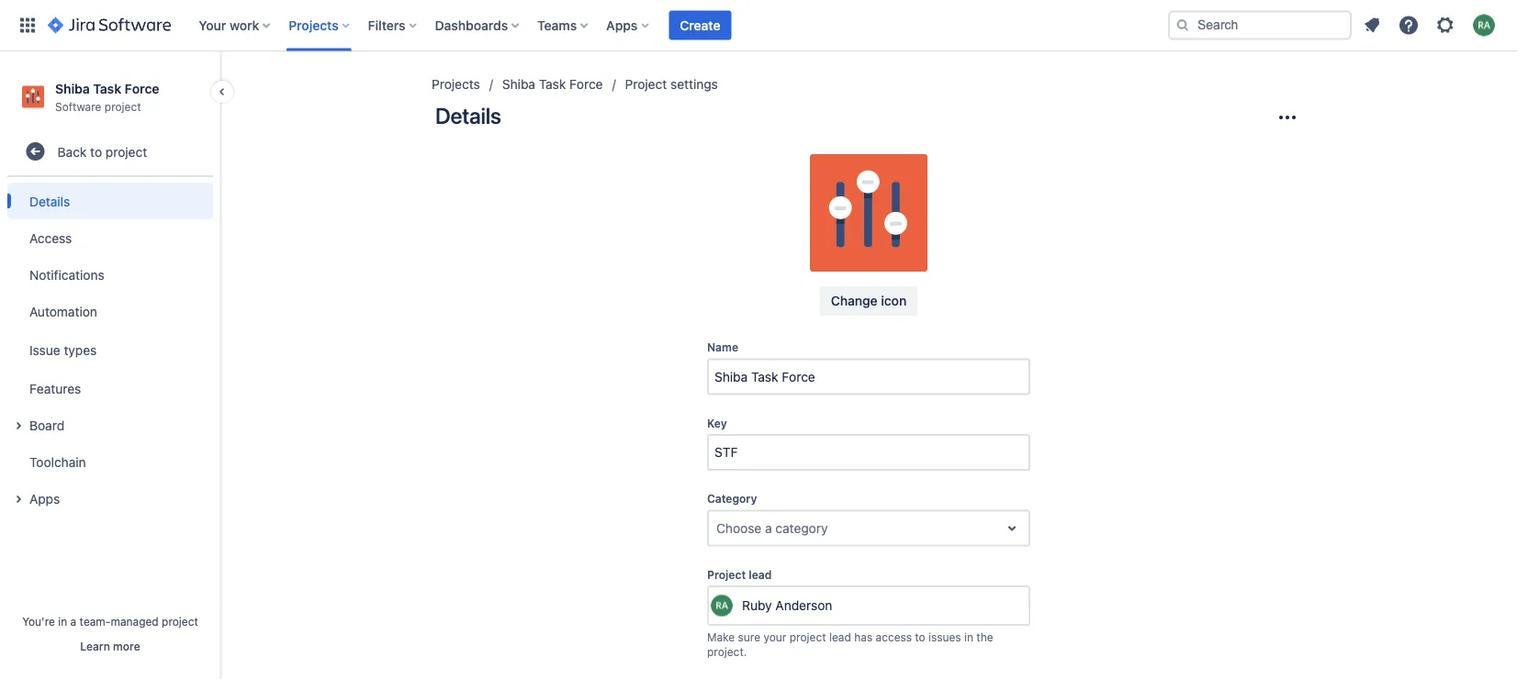 Task type: describe. For each thing, give the bounding box(es) containing it.
expand image for board
[[7, 415, 29, 438]]

dashboards
[[435, 17, 508, 33]]

issue
[[29, 343, 60, 358]]

lead inside make sure your project lead has access to issues in the project.
[[830, 631, 852, 644]]

project settings link
[[625, 74, 718, 96]]

project inside the shiba task force software project
[[105, 100, 141, 113]]

change icon
[[831, 294, 907, 309]]

key
[[707, 417, 727, 430]]

group containing details
[[7, 178, 213, 523]]

force for shiba task force software project
[[125, 81, 159, 96]]

automation link
[[7, 293, 213, 330]]

access
[[29, 230, 72, 246]]

ruby anderson
[[742, 599, 833, 614]]

change icon button
[[820, 287, 918, 316]]

Name field
[[709, 361, 1029, 394]]

teams button
[[532, 11, 596, 40]]

projects button
[[283, 11, 357, 40]]

project settings
[[625, 77, 718, 92]]

create button
[[669, 11, 732, 40]]

name
[[707, 341, 739, 354]]

shiba task force software project
[[55, 81, 159, 113]]

learn more
[[80, 640, 140, 653]]

apps inside dropdown button
[[607, 17, 638, 33]]

task for shiba task force software project
[[93, 81, 121, 96]]

board button
[[7, 407, 213, 444]]

project up details link
[[106, 144, 147, 159]]

toolchain
[[29, 455, 86, 470]]

teams
[[538, 17, 577, 33]]

notifications link
[[7, 257, 213, 293]]

issue types link
[[7, 330, 213, 370]]

types
[[64, 343, 97, 358]]

shiba for shiba task force
[[502, 77, 536, 92]]

Key field
[[709, 436, 1029, 469]]

apps inside button
[[29, 491, 60, 507]]

your profile and settings image
[[1474, 14, 1496, 36]]

filters
[[368, 17, 406, 33]]

force for shiba task force
[[570, 77, 603, 92]]

sure
[[738, 631, 761, 644]]

access link
[[7, 220, 213, 257]]

your work
[[199, 17, 259, 33]]

toolchain link
[[7, 444, 213, 481]]

0 horizontal spatial details
[[29, 194, 70, 209]]

managed
[[111, 616, 159, 628]]

0 vertical spatial in
[[58, 616, 67, 628]]

notifications
[[29, 267, 104, 282]]

back
[[58, 144, 87, 159]]

search image
[[1176, 18, 1191, 33]]

make
[[707, 631, 735, 644]]

project inside make sure your project lead has access to issues in the project.
[[790, 631, 827, 644]]

0 vertical spatial details
[[436, 103, 501, 129]]

open image
[[1001, 518, 1024, 540]]

software
[[55, 100, 101, 113]]

projects for projects 'link'
[[432, 77, 480, 92]]

change
[[831, 294, 878, 309]]

issues
[[929, 631, 962, 644]]

project.
[[707, 646, 747, 659]]

help image
[[1398, 14, 1420, 36]]

category
[[776, 521, 828, 536]]

back to project link
[[7, 133, 213, 170]]

project lead
[[707, 569, 772, 582]]

your work button
[[193, 11, 278, 40]]

0 horizontal spatial a
[[70, 616, 76, 628]]

the
[[977, 631, 994, 644]]

settings image
[[1435, 14, 1457, 36]]

project for project lead
[[707, 569, 746, 582]]



Task type: locate. For each thing, give the bounding box(es) containing it.
1 horizontal spatial details
[[436, 103, 501, 129]]

task down 'teams'
[[539, 77, 566, 92]]

details up access at the left of the page
[[29, 194, 70, 209]]

1 vertical spatial lead
[[830, 631, 852, 644]]

apps right teams "dropdown button"
[[607, 17, 638, 33]]

0 vertical spatial a
[[765, 521, 772, 536]]

project right managed
[[162, 616, 198, 628]]

ruby
[[742, 599, 772, 614]]

more image
[[1277, 107, 1299, 129]]

1 horizontal spatial projects
[[432, 77, 480, 92]]

0 vertical spatial lead
[[749, 569, 772, 582]]

settings
[[671, 77, 718, 92]]

1 horizontal spatial shiba
[[502, 77, 536, 92]]

primary element
[[11, 0, 1169, 51]]

in inside make sure your project lead has access to issues in the project.
[[965, 631, 974, 644]]

project
[[105, 100, 141, 113], [106, 144, 147, 159], [162, 616, 198, 628], [790, 631, 827, 644]]

access
[[876, 631, 912, 644]]

0 horizontal spatial projects
[[289, 17, 339, 33]]

1 horizontal spatial in
[[965, 631, 974, 644]]

in left the
[[965, 631, 974, 644]]

apps button
[[7, 481, 213, 517]]

to right back
[[90, 144, 102, 159]]

learn more button
[[80, 639, 140, 654]]

to inside make sure your project lead has access to issues in the project.
[[915, 631, 926, 644]]

projects link
[[432, 74, 480, 96]]

force inside the shiba task force software project
[[125, 81, 159, 96]]

you're in a team-managed project
[[22, 616, 198, 628]]

features
[[29, 381, 81, 396]]

shiba right projects 'link'
[[502, 77, 536, 92]]

lead left has
[[830, 631, 852, 644]]

0 horizontal spatial task
[[93, 81, 121, 96]]

learn
[[80, 640, 110, 653]]

choose a category
[[717, 521, 828, 536]]

force up 'back to project' link
[[125, 81, 159, 96]]

1 vertical spatial apps
[[29, 491, 60, 507]]

issue types
[[29, 343, 97, 358]]

force
[[570, 77, 603, 92], [125, 81, 159, 96]]

choose
[[717, 521, 762, 536]]

icon
[[881, 294, 907, 309]]

make sure your project lead has access to issues in the project.
[[707, 631, 994, 659]]

automation
[[29, 304, 97, 319]]

project
[[625, 77, 667, 92], [707, 569, 746, 582]]

anderson
[[776, 599, 833, 614]]

filters button
[[363, 11, 424, 40]]

apps button
[[601, 11, 656, 40]]

notifications image
[[1362, 14, 1384, 36]]

create
[[680, 17, 721, 33]]

1 vertical spatial a
[[70, 616, 76, 628]]

1 vertical spatial expand image
[[7, 489, 29, 511]]

1 horizontal spatial apps
[[607, 17, 638, 33]]

expand image inside apps button
[[7, 489, 29, 511]]

details down projects 'link'
[[436, 103, 501, 129]]

apps
[[607, 17, 638, 33], [29, 491, 60, 507]]

1 horizontal spatial lead
[[830, 631, 852, 644]]

banner containing your work
[[0, 0, 1518, 51]]

task inside the shiba task force software project
[[93, 81, 121, 96]]

expand image down features
[[7, 415, 29, 438]]

1 horizontal spatial to
[[915, 631, 926, 644]]

your
[[764, 631, 787, 644]]

banner
[[0, 0, 1518, 51]]

Category text field
[[717, 520, 720, 538]]

more
[[113, 640, 140, 653]]

0 horizontal spatial project
[[625, 77, 667, 92]]

projects for projects popup button on the left
[[289, 17, 339, 33]]

shiba for shiba task force software project
[[55, 81, 90, 96]]

0 vertical spatial to
[[90, 144, 102, 159]]

expand image inside board button
[[7, 415, 29, 438]]

has
[[855, 631, 873, 644]]

project for project settings
[[625, 77, 667, 92]]

project down anderson
[[790, 631, 827, 644]]

1 horizontal spatial force
[[570, 77, 603, 92]]

appswitcher icon image
[[17, 14, 39, 36]]

project avatar image
[[810, 154, 928, 272]]

you're
[[22, 616, 55, 628]]

1 horizontal spatial a
[[765, 521, 772, 536]]

team-
[[80, 616, 111, 628]]

details link
[[7, 183, 213, 220]]

0 horizontal spatial force
[[125, 81, 159, 96]]

shiba up software
[[55, 81, 90, 96]]

1 expand image from the top
[[7, 415, 29, 438]]

project up ruby anderson icon
[[707, 569, 746, 582]]

1 horizontal spatial project
[[707, 569, 746, 582]]

lead
[[749, 569, 772, 582], [830, 631, 852, 644]]

expand image down toolchain
[[7, 489, 29, 511]]

1 vertical spatial in
[[965, 631, 974, 644]]

your
[[199, 17, 226, 33]]

ruby anderson image
[[711, 595, 733, 617]]

1 vertical spatial details
[[29, 194, 70, 209]]

shiba inside the shiba task force software project
[[55, 81, 90, 96]]

0 vertical spatial expand image
[[7, 415, 29, 438]]

group
[[7, 178, 213, 523]]

expand image for apps
[[7, 489, 29, 511]]

to
[[90, 144, 102, 159], [915, 631, 926, 644]]

task for shiba task force
[[539, 77, 566, 92]]

task up software
[[93, 81, 121, 96]]

dashboards button
[[430, 11, 527, 40]]

0 vertical spatial projects
[[289, 17, 339, 33]]

projects
[[289, 17, 339, 33], [432, 77, 480, 92]]

force down primary element
[[570, 77, 603, 92]]

0 horizontal spatial lead
[[749, 569, 772, 582]]

features link
[[7, 370, 213, 407]]

a
[[765, 521, 772, 536], [70, 616, 76, 628]]

in
[[58, 616, 67, 628], [965, 631, 974, 644]]

task inside shiba task force link
[[539, 77, 566, 92]]

work
[[230, 17, 259, 33]]

category
[[707, 493, 757, 506]]

lead up the ruby
[[749, 569, 772, 582]]

shiba
[[502, 77, 536, 92], [55, 81, 90, 96]]

1 vertical spatial project
[[707, 569, 746, 582]]

project left settings
[[625, 77, 667, 92]]

1 horizontal spatial task
[[539, 77, 566, 92]]

shiba task force link
[[502, 74, 603, 96]]

a right choose
[[765, 521, 772, 536]]

1 vertical spatial to
[[915, 631, 926, 644]]

details
[[436, 103, 501, 129], [29, 194, 70, 209]]

board
[[29, 418, 64, 433]]

projects right work
[[289, 17, 339, 33]]

Search field
[[1169, 11, 1352, 40]]

projects down dashboards
[[432, 77, 480, 92]]

1 vertical spatial projects
[[432, 77, 480, 92]]

0 horizontal spatial in
[[58, 616, 67, 628]]

0 vertical spatial apps
[[607, 17, 638, 33]]

a left team-
[[70, 616, 76, 628]]

2 expand image from the top
[[7, 489, 29, 511]]

apps down toolchain
[[29, 491, 60, 507]]

0 horizontal spatial to
[[90, 144, 102, 159]]

in right you're
[[58, 616, 67, 628]]

shiba task force
[[502, 77, 603, 92]]

project right software
[[105, 100, 141, 113]]

0 horizontal spatial shiba
[[55, 81, 90, 96]]

back to project
[[58, 144, 147, 159]]

0 vertical spatial project
[[625, 77, 667, 92]]

0 horizontal spatial apps
[[29, 491, 60, 507]]

task
[[539, 77, 566, 92], [93, 81, 121, 96]]

jira software image
[[48, 14, 171, 36], [48, 14, 171, 36]]

projects inside popup button
[[289, 17, 339, 33]]

expand image
[[7, 415, 29, 438], [7, 489, 29, 511]]

to left issues
[[915, 631, 926, 644]]



Task type: vqa. For each thing, say whether or not it's contained in the screenshot.
leftmost the 3 BUTTON
no



